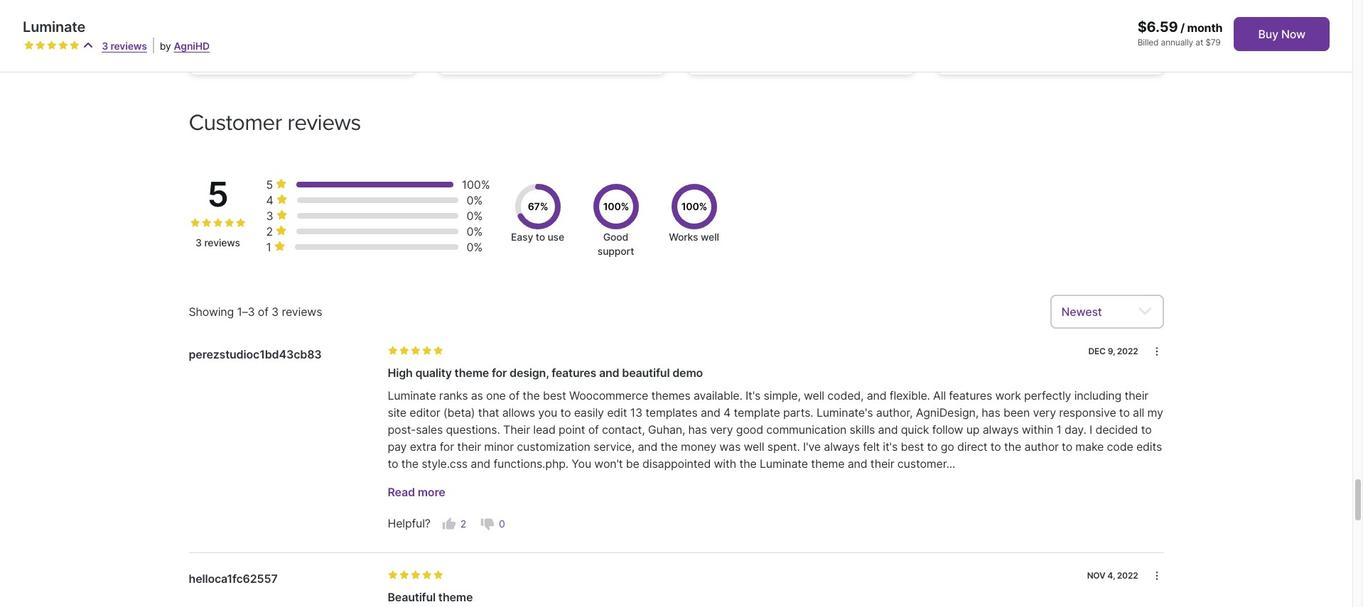 Task type: vqa. For each thing, say whether or not it's contained in the screenshot.
local to the top
no



Task type: describe. For each thing, give the bounding box(es) containing it.
good
[[736, 423, 763, 437]]

by agnihd
[[160, 40, 210, 52]]

at
[[1196, 37, 1203, 48]]

minor
[[484, 440, 514, 454]]

rate product 5 stars image left 3 reviews link
[[70, 41, 80, 50]]

good
[[603, 231, 628, 243]]

1 vertical spatial 3 reviews
[[195, 237, 240, 249]]

rate product 3 stars image for 5
[[410, 571, 420, 581]]

ranks
[[439, 388, 468, 403]]

0 vertical spatial has
[[982, 406, 1000, 420]]

theme inside luminate ranks as one of the best woocommerce themes available. it's simple, well coded, and flexible. all features work perfectly including their site editor (beta) that allows you to easily edit 13 templates and 4 template parts. luminate's author, agnidesign, has been very responsive to all my post-sales questions. their lead point of contact, guhan, has very good communication skills and quick follow up always within 1 day. i decided to pay extra for their minor customization service, and the money was well spent. i've always felt it's best to go direct to the author to make code edits to the style.css and functions.php. you won't be disappointed with the luminate theme and their customer...
[[811, 457, 845, 471]]

easily
[[574, 406, 604, 420]]

direct
[[957, 440, 987, 454]]

100%
[[462, 177, 490, 192]]

perfectly
[[1024, 388, 1071, 403]]

works well
[[669, 231, 719, 243]]

0 horizontal spatial 3 reviews
[[102, 40, 147, 52]]

2 horizontal spatial well
[[804, 388, 824, 403]]

extra
[[410, 440, 437, 454]]

functions.php.
[[494, 457, 569, 471]]

features inside luminate ranks as one of the best woocommerce themes available. it's simple, well coded, and flexible. all features work perfectly including their site editor (beta) that allows you to easily edit 13 templates and 4 template parts. luminate's author, agnidesign, has been very responsive to all my post-sales questions. their lead point of contact, guhan, has very good communication skills and quick follow up always within 1 day. i decided to pay extra for their minor customization service, and the money was well spent. i've always felt it's best to go direct to the author to make code edits to the style.css and functions.php. you won't be disappointed with the luminate theme and their customer...
[[949, 388, 992, 403]]

rate product 5 stars image for perezstudioc1bd43cb83
[[433, 346, 443, 356]]

2 vertical spatial well
[[744, 440, 764, 454]]

themes
[[651, 388, 691, 403]]

it's
[[883, 440, 898, 454]]

0 vertical spatial very
[[1033, 406, 1056, 420]]

0
[[499, 518, 505, 530]]

edit
[[607, 406, 627, 420]]

0 vertical spatial best
[[543, 388, 566, 403]]

easy
[[511, 231, 533, 243]]

to left "all"
[[1119, 406, 1130, 420]]

1 horizontal spatial for
[[492, 366, 507, 380]]

3 reviews link
[[102, 40, 147, 52]]

nov
[[1087, 571, 1106, 581]]

luminate for luminate ranks as one of the best woocommerce themes available. it's simple, well coded, and flexible. all features work perfectly including their site editor (beta) that allows you to easily edit 13 templates and 4 template parts. luminate's author, agnidesign, has been very responsive to all my post-sales questions. their lead point of contact, guhan, has very good communication skills and quick follow up always within 1 day. i decided to pay extra for their minor customization service, and the money was well spent. i've always felt it's best to go direct to the author to make code edits to the style.css and functions.php. you won't be disappointed with the luminate theme and their customer...
[[388, 388, 436, 403]]

responsive
[[1059, 406, 1116, 420]]

allows
[[502, 406, 535, 420]]

flexible.
[[890, 388, 930, 403]]

won't
[[594, 457, 623, 471]]

felt
[[863, 440, 880, 454]]

luminate ranks as one of the best woocommerce themes available. it's simple, well coded, and flexible. all features work perfectly including their site editor (beta) that allows you to easily edit 13 templates and 4 template parts. luminate's author, agnidesign, has been very responsive to all my post-sales questions. their lead point of contact, guhan, has very good communication skills and quick follow up always within 1 day. i decided to pay extra for their minor customization service, and the money was well spent. i've always felt it's best to go direct to the author to make code edits to the style.css and functions.php. you won't be disappointed with the luminate theme and their customer...
[[388, 388, 1163, 471]]

helpful?
[[388, 517, 431, 531]]

the down "pay"
[[401, 457, 419, 471]]

style.css
[[422, 457, 468, 471]]

with
[[714, 457, 736, 471]]

webshop $79
[[203, 30, 256, 59]]

2 stars, 0% of reviews element
[[266, 224, 290, 239]]

1 inside 1 star, 0% of reviews element
[[266, 240, 271, 254]]

edits
[[1136, 440, 1162, 454]]

sales
[[416, 423, 443, 437]]

agnihd
[[174, 40, 210, 52]]

contact,
[[602, 423, 645, 437]]

rate product 1 star image for perezstudioc1bd43cb83
[[388, 346, 398, 356]]

customization
[[517, 440, 590, 454]]

1 vertical spatial best
[[901, 440, 924, 454]]

the down guhan,
[[661, 440, 678, 454]]

buy now link
[[1234, 17, 1330, 51]]

newest
[[1061, 305, 1102, 319]]

helloca1fc62557
[[189, 572, 278, 586]]

rate product 2 stars image for leftmost rate product 1 star image
[[36, 41, 45, 50]]

editor
[[410, 406, 440, 420]]

author,
[[876, 406, 913, 420]]

work
[[995, 388, 1021, 403]]

pay
[[388, 440, 407, 454]]

9,
[[1108, 346, 1115, 357]]

Newest field
[[1050, 295, 1164, 329]]

1 horizontal spatial 2
[[460, 518, 466, 530]]

all
[[1133, 406, 1144, 420]]

3 right 1–3
[[272, 305, 279, 319]]

luminate for luminate
[[23, 18, 85, 36]]

and up woocommerce
[[599, 366, 619, 380]]

author
[[1025, 440, 1059, 454]]

money
[[681, 440, 716, 454]]

their
[[503, 423, 530, 437]]

2 horizontal spatial luminate
[[760, 457, 808, 471]]

code
[[1107, 440, 1133, 454]]

4 stars, 0% of reviews element
[[266, 192, 290, 208]]

2022 for perezstudioc1bd43cb83
[[1117, 346, 1138, 357]]

2022 for helloca1fc62557
[[1117, 571, 1138, 581]]

0 horizontal spatial rate product 4 stars image
[[58, 41, 68, 50]]

0 horizontal spatial well
[[701, 231, 719, 243]]

vote up image
[[442, 517, 456, 531]]

$79 inside the webshop $79
[[203, 48, 218, 59]]

it's
[[746, 388, 761, 403]]

customer reviews
[[189, 109, 361, 136]]

month
[[1187, 21, 1223, 35]]

rate product 4 stars image for perezstudioc1bd43cb83
[[422, 346, 432, 356]]

0 vertical spatial features
[[552, 366, 596, 380]]

parts.
[[783, 406, 813, 420]]

guhan,
[[648, 423, 685, 437]]

quality
[[415, 366, 452, 380]]

beautiful
[[388, 590, 436, 605]]

2 horizontal spatial of
[[588, 423, 599, 437]]

1 vertical spatial very
[[710, 423, 733, 437]]

to right the you
[[560, 406, 571, 420]]

point
[[559, 423, 585, 437]]

1 inside luminate ranks as one of the best woocommerce themes available. it's simple, well coded, and flexible. all features work perfectly including their site editor (beta) that allows you to easily edit 13 templates and 4 template parts. luminate's author, agnidesign, has been very responsive to all my post-sales questions. their lead point of contact, guhan, has very good communication skills and quick follow up always within 1 day. i decided to pay extra for their minor customization service, and the money was well spent. i've always felt it's best to go direct to the author to make code edits to the style.css and functions.php. you won't be disappointed with the luminate theme and their customer...
[[1056, 423, 1062, 437]]

showing 1–3 of 3 reviews
[[189, 305, 322, 319]]

rate product 3 stars image for luminate
[[213, 218, 223, 228]]

rate product 1 star image for 5
[[190, 218, 200, 228]]

rate product 5 stars image for helloca1fc62557
[[433, 571, 443, 581]]

beautiful
[[622, 366, 670, 380]]

0% for 1
[[467, 240, 483, 254]]

that
[[478, 406, 499, 420]]

open options menu image for perezstudioc1bd43cb83
[[1151, 346, 1162, 357]]

the right with
[[739, 457, 757, 471]]

the up allows
[[523, 388, 540, 403]]

rate product 5 stars image for 5
[[236, 218, 246, 228]]

2 horizontal spatial their
[[1125, 388, 1149, 403]]

/
[[1180, 21, 1185, 35]]

and up 'author,'
[[867, 388, 887, 403]]

4 inside luminate ranks as one of the best woocommerce themes available. it's simple, well coded, and flexible. all features work perfectly including their site editor (beta) that allows you to easily edit 13 templates and 4 template parts. luminate's author, agnidesign, has been very responsive to all my post-sales questions. their lead point of contact, guhan, has very good communication skills and quick follow up always within 1 day. i decided to pay extra for their minor customization service, and the money was well spent. i've always felt it's best to go direct to the author to make code edits to the style.css and functions.php. you won't be disappointed with the luminate theme and their customer...
[[724, 406, 731, 420]]

service,
[[594, 440, 635, 454]]

and down the minor
[[471, 457, 490, 471]]

0 horizontal spatial of
[[258, 305, 269, 319]]

use
[[548, 231, 564, 243]]

4 inside 'element'
[[266, 193, 273, 207]]



Task type: locate. For each thing, give the bounding box(es) containing it.
you
[[572, 457, 591, 471]]

0 horizontal spatial 1
[[266, 240, 271, 254]]

2 vertical spatial theme
[[438, 590, 473, 605]]

and
[[599, 366, 619, 380], [867, 388, 887, 403], [701, 406, 720, 420], [878, 423, 898, 437], [638, 440, 658, 454], [471, 457, 490, 471], [848, 457, 867, 471]]

rate product 2 stars image
[[36, 41, 45, 50], [399, 346, 409, 356]]

1 star, 0% of reviews element
[[266, 239, 288, 255]]

2
[[266, 224, 273, 239], [460, 518, 466, 530]]

1 vertical spatial rate product 3 stars image
[[213, 218, 223, 228]]

2 vertical spatial of
[[588, 423, 599, 437]]

angle down image
[[1138, 303, 1152, 320]]

0 vertical spatial well
[[701, 231, 719, 243]]

1 horizontal spatial has
[[982, 406, 1000, 420]]

make
[[1076, 440, 1104, 454]]

0 vertical spatial rate product 1 star image
[[24, 41, 34, 50]]

$79 inside $6.59 / month billed annually at $79
[[1206, 37, 1221, 48]]

0 horizontal spatial 5
[[207, 173, 229, 215]]

communication
[[766, 423, 847, 437]]

been
[[1003, 406, 1030, 420]]

post-
[[388, 423, 416, 437]]

to left use
[[536, 231, 545, 243]]

0 horizontal spatial best
[[543, 388, 566, 403]]

1 vertical spatial 2022
[[1117, 571, 1138, 581]]

0% for 3
[[467, 209, 483, 223]]

0 vertical spatial rate product 2 stars image
[[36, 41, 45, 50]]

0 horizontal spatial 4
[[266, 193, 273, 207]]

13
[[630, 406, 642, 420]]

0 vertical spatial theme
[[455, 366, 489, 380]]

1 horizontal spatial features
[[949, 388, 992, 403]]

rate product 4 stars image right rate product 3 stars icon
[[422, 346, 432, 356]]

of down easily
[[588, 423, 599, 437]]

0 horizontal spatial features
[[552, 366, 596, 380]]

has down work
[[982, 406, 1000, 420]]

rate product 4 stars image left 2 stars, 0% of reviews element
[[224, 218, 234, 228]]

webshop link
[[203, 30, 256, 45]]

be
[[626, 457, 639, 471]]

has up money
[[688, 423, 707, 437]]

and up be
[[638, 440, 658, 454]]

to down "pay"
[[388, 457, 398, 471]]

3
[[102, 40, 108, 52], [266, 209, 273, 223], [195, 237, 202, 249], [272, 305, 279, 319]]

2 rate product 4 stars image from the top
[[422, 571, 432, 581]]

billed
[[1138, 37, 1159, 48]]

1 horizontal spatial best
[[901, 440, 924, 454]]

0% for 2
[[467, 224, 483, 239]]

1 vertical spatial always
[[824, 440, 860, 454]]

1 left day.
[[1056, 423, 1062, 437]]

1 open options menu image from the top
[[1151, 346, 1162, 357]]

1 vertical spatial of
[[509, 388, 520, 403]]

go
[[941, 440, 954, 454]]

rate product 4 stars image
[[422, 346, 432, 356], [422, 571, 432, 581]]

2 vertical spatial rate product 3 stars image
[[410, 571, 420, 581]]

0 horizontal spatial rate product 3 stars image
[[47, 41, 57, 50]]

0 horizontal spatial rate product 2 stars image
[[201, 218, 211, 228]]

4 down available.
[[724, 406, 731, 420]]

agnidesign,
[[916, 406, 979, 420]]

4 down 5 stars, 100% of reviews element
[[266, 193, 273, 207]]

1 vertical spatial rate product 2 stars image
[[399, 346, 409, 356]]

rate product 3 stars image
[[410, 346, 420, 356]]

dec 9, 2022
[[1088, 346, 1138, 357]]

nov 4, 2022
[[1087, 571, 1138, 581]]

of right 1–3
[[258, 305, 269, 319]]

0 horizontal spatial for
[[440, 440, 454, 454]]

1 vertical spatial rate product 2 stars image
[[399, 571, 409, 581]]

1 horizontal spatial well
[[744, 440, 764, 454]]

disappointed
[[642, 457, 711, 471]]

1 vertical spatial has
[[688, 423, 707, 437]]

4,
[[1108, 571, 1115, 581]]

and down felt
[[848, 457, 867, 471]]

0 horizontal spatial their
[[457, 440, 481, 454]]

webshop
[[203, 30, 256, 45]]

questions.
[[446, 423, 500, 437]]

annually
[[1161, 37, 1193, 48]]

1 vertical spatial well
[[804, 388, 824, 403]]

rate product 2 stars image for perezstudioc1bd43cb83 rate product 1 star icon
[[399, 346, 409, 356]]

well down good
[[744, 440, 764, 454]]

1 2022 from the top
[[1117, 346, 1138, 357]]

1 horizontal spatial their
[[871, 457, 894, 471]]

rate product 5 stars image
[[70, 41, 80, 50], [236, 218, 246, 228], [433, 346, 443, 356], [433, 571, 443, 581]]

i've
[[803, 440, 821, 454]]

0 horizontal spatial has
[[688, 423, 707, 437]]

1 horizontal spatial of
[[509, 388, 520, 403]]

available.
[[694, 388, 742, 403]]

1 0% from the top
[[467, 193, 483, 207]]

1 horizontal spatial very
[[1033, 406, 1056, 420]]

5 left 4 stars, 0% of reviews 'element'
[[207, 173, 229, 215]]

rate product 5 stars image up beautiful theme
[[433, 571, 443, 581]]

best
[[543, 388, 566, 403], [901, 440, 924, 454]]

for up one
[[492, 366, 507, 380]]

1 horizontal spatial 5
[[266, 177, 273, 192]]

1 horizontal spatial 3 reviews
[[195, 237, 240, 249]]

including
[[1074, 388, 1122, 403]]

0 horizontal spatial always
[[824, 440, 860, 454]]

good support
[[598, 231, 634, 257]]

works
[[669, 231, 698, 243]]

for up "style.css"
[[440, 440, 454, 454]]

read
[[388, 485, 415, 499]]

3 stars, 0% of reviews element
[[266, 208, 290, 224]]

i
[[1090, 423, 1092, 437]]

5 for 4 stars, 0% of reviews 'element'
[[266, 177, 273, 192]]

rate product 4 stars image up beautiful theme
[[422, 571, 432, 581]]

support
[[598, 245, 634, 257]]

3 0% from the top
[[467, 224, 483, 239]]

theme down i've
[[811, 457, 845, 471]]

0 vertical spatial always
[[983, 423, 1019, 437]]

1 horizontal spatial rate product 1 star image
[[388, 571, 398, 581]]

my
[[1147, 406, 1163, 420]]

3 reviews left by
[[102, 40, 147, 52]]

features
[[552, 366, 596, 380], [949, 388, 992, 403]]

0 vertical spatial rate product 1 star image
[[190, 218, 200, 228]]

1 vertical spatial luminate
[[388, 388, 436, 403]]

1 horizontal spatial rate product 3 stars image
[[213, 218, 223, 228]]

1 vertical spatial 1
[[1056, 423, 1062, 437]]

to down day.
[[1062, 440, 1072, 454]]

decided
[[1096, 423, 1138, 437]]

2 vertical spatial their
[[871, 457, 894, 471]]

$79
[[1206, 37, 1221, 48], [203, 48, 218, 59]]

and up the it's
[[878, 423, 898, 437]]

all
[[933, 388, 946, 403]]

by
[[160, 40, 171, 52]]

open options menu image right nov 4, 2022
[[1151, 571, 1162, 582]]

one
[[486, 388, 506, 403]]

2022 right 9,
[[1117, 346, 1138, 357]]

perezstudioc1bd43cb83
[[189, 347, 322, 361]]

0 vertical spatial 2022
[[1117, 346, 1138, 357]]

within
[[1022, 423, 1053, 437]]

well right works
[[701, 231, 719, 243]]

1 horizontal spatial luminate
[[388, 388, 436, 403]]

0 vertical spatial 1
[[266, 240, 271, 254]]

simple,
[[764, 388, 801, 403]]

to left the go
[[927, 440, 938, 454]]

1 vertical spatial open options menu image
[[1151, 571, 1162, 582]]

beautiful theme
[[388, 590, 473, 605]]

0 vertical spatial for
[[492, 366, 507, 380]]

rate product 5 stars image up quality
[[433, 346, 443, 356]]

(beta)
[[443, 406, 475, 420]]

1 vertical spatial their
[[457, 440, 481, 454]]

0 vertical spatial luminate
[[23, 18, 85, 36]]

as
[[471, 388, 483, 403]]

1 rate product 4 stars image from the top
[[422, 346, 432, 356]]

0%
[[467, 193, 483, 207], [467, 209, 483, 223], [467, 224, 483, 239], [467, 240, 483, 254]]

5 stars, 100% of reviews element
[[266, 177, 290, 192]]

3 reviews
[[102, 40, 147, 52], [195, 237, 240, 249]]

0 vertical spatial their
[[1125, 388, 1149, 403]]

very down perfectly on the right
[[1033, 406, 1056, 420]]

always down been
[[983, 423, 1019, 437]]

very
[[1033, 406, 1056, 420], [710, 423, 733, 437]]

0% for 4
[[467, 193, 483, 207]]

follow
[[932, 423, 963, 437]]

features up agnidesign,
[[949, 388, 992, 403]]

1 horizontal spatial rate product 2 stars image
[[399, 571, 409, 581]]

5 for 5 stars, 100% of reviews element
[[207, 173, 229, 215]]

open options menu image for helloca1fc62557
[[1151, 571, 1162, 582]]

woocommerce
[[569, 388, 648, 403]]

1–3
[[237, 305, 255, 319]]

0 horizontal spatial rate product 1 star image
[[190, 218, 200, 228]]

luminate
[[23, 18, 85, 36], [388, 388, 436, 403], [760, 457, 808, 471]]

0 horizontal spatial rate product 1 star image
[[24, 41, 34, 50]]

day.
[[1065, 423, 1086, 437]]

for inside luminate ranks as one of the best woocommerce themes available. it's simple, well coded, and flexible. all features work perfectly including their site editor (beta) that allows you to easily edit 13 templates and 4 template parts. luminate's author, agnidesign, has been very responsive to all my post-sales questions. their lead point of contact, guhan, has very good communication skills and quick follow up always within 1 day. i decided to pay extra for their minor customization service, and the money was well spent. i've always felt it's best to go direct to the author to make code edits to the style.css and functions.php. you won't be disappointed with the luminate theme and their customer...
[[440, 440, 454, 454]]

0 vertical spatial rate product 4 stars image
[[58, 41, 68, 50]]

always down skills
[[824, 440, 860, 454]]

1 vertical spatial rate product 1 star image
[[388, 571, 398, 581]]

demo
[[672, 366, 703, 380]]

0 vertical spatial rate product 3 stars image
[[47, 41, 57, 50]]

2 open options menu image from the top
[[1151, 571, 1162, 582]]

3 up showing on the left bottom
[[195, 237, 202, 249]]

best up the you
[[543, 388, 566, 403]]

template
[[734, 406, 780, 420]]

lead
[[533, 423, 556, 437]]

site
[[388, 406, 407, 420]]

customer...
[[897, 457, 955, 471]]

you
[[538, 406, 557, 420]]

rate product 2 stars image for helloca1fc62557
[[399, 571, 409, 581]]

quick
[[901, 423, 929, 437]]

1 vertical spatial theme
[[811, 457, 845, 471]]

their up "all"
[[1125, 388, 1149, 403]]

the left the "author"
[[1004, 440, 1021, 454]]

to up edits
[[1141, 423, 1152, 437]]

design,
[[510, 366, 549, 380]]

well up parts.
[[804, 388, 824, 403]]

skills
[[850, 423, 875, 437]]

very up was
[[710, 423, 733, 437]]

0 vertical spatial of
[[258, 305, 269, 319]]

$79 down 'webshop'
[[203, 48, 218, 59]]

their
[[1125, 388, 1149, 403], [457, 440, 481, 454], [871, 457, 894, 471]]

theme
[[455, 366, 489, 380], [811, 457, 845, 471], [438, 590, 473, 605]]

rate product 4 stars image
[[58, 41, 68, 50], [224, 218, 234, 228]]

rate product 3 stars image
[[47, 41, 57, 50], [213, 218, 223, 228], [410, 571, 420, 581]]

2 0% from the top
[[467, 209, 483, 223]]

rate product 4 stars image for helloca1fc62557
[[422, 571, 432, 581]]

luminate's
[[817, 406, 873, 420]]

the
[[523, 388, 540, 403], [661, 440, 678, 454], [1004, 440, 1021, 454], [401, 457, 419, 471], [739, 457, 757, 471]]

well
[[701, 231, 719, 243], [804, 388, 824, 403], [744, 440, 764, 454]]

0 horizontal spatial $79
[[203, 48, 218, 59]]

of
[[258, 305, 269, 319], [509, 388, 520, 403], [588, 423, 599, 437]]

1 vertical spatial for
[[440, 440, 454, 454]]

rate product 1 star image
[[24, 41, 34, 50], [388, 571, 398, 581]]

0 horizontal spatial very
[[710, 423, 733, 437]]

features up woocommerce
[[552, 366, 596, 380]]

0 vertical spatial rate product 2 stars image
[[201, 218, 211, 228]]

1 horizontal spatial always
[[983, 423, 1019, 437]]

has
[[982, 406, 1000, 420], [688, 423, 707, 437]]

1 horizontal spatial rate product 4 stars image
[[224, 218, 234, 228]]

of up allows
[[509, 388, 520, 403]]

theme up as in the left bottom of the page
[[455, 366, 489, 380]]

2 right vote up image
[[460, 518, 466, 530]]

3 left by
[[102, 40, 108, 52]]

their down the questions.
[[457, 440, 481, 454]]

read more
[[388, 485, 445, 499]]

3 reviews left 1 star, 0% of reviews element
[[195, 237, 240, 249]]

1 horizontal spatial 4
[[724, 406, 731, 420]]

0 horizontal spatial 2
[[266, 224, 273, 239]]

1 horizontal spatial 1
[[1056, 423, 1062, 437]]

2022 right 4,
[[1117, 571, 1138, 581]]

high
[[388, 366, 413, 380]]

buy
[[1258, 27, 1279, 41]]

rate product 4 stars image left 3 reviews link
[[58, 41, 68, 50]]

1 horizontal spatial $79
[[1206, 37, 1221, 48]]

open options menu image down angle down 'image'
[[1151, 346, 1162, 357]]

rate product 2 stars image for 5
[[201, 218, 211, 228]]

vote down image
[[480, 517, 495, 531]]

1 vertical spatial 4
[[724, 406, 731, 420]]

2 2022 from the top
[[1117, 571, 1138, 581]]

5 up 4 stars, 0% of reviews 'element'
[[266, 177, 273, 192]]

1 horizontal spatial rate product 1 star image
[[388, 346, 398, 356]]

0 vertical spatial 4
[[266, 193, 273, 207]]

1 horizontal spatial rate product 2 stars image
[[399, 346, 409, 356]]

dec
[[1088, 346, 1106, 357]]

3 up 2 stars, 0% of reviews element
[[266, 209, 273, 223]]

0 vertical spatial rate product 4 stars image
[[422, 346, 432, 356]]

4
[[266, 193, 273, 207], [724, 406, 731, 420]]

rate product 1 star image
[[190, 218, 200, 228], [388, 346, 398, 356]]

templates
[[645, 406, 698, 420]]

rate product 2 stars image
[[201, 218, 211, 228], [399, 571, 409, 581]]

0 horizontal spatial rate product 2 stars image
[[36, 41, 45, 50]]

their down the it's
[[871, 457, 894, 471]]

open options menu image
[[1151, 346, 1162, 357], [1151, 571, 1162, 582]]

3 inside '3 stars, 0% of reviews' element
[[266, 209, 273, 223]]

2 up 1 star, 0% of reviews element
[[266, 224, 273, 239]]

1 down 2 stars, 0% of reviews element
[[266, 240, 271, 254]]

2 horizontal spatial rate product 3 stars image
[[410, 571, 420, 581]]

high quality theme for design, features and beautiful demo
[[388, 366, 703, 380]]

0 vertical spatial 2
[[266, 224, 273, 239]]

and down available.
[[701, 406, 720, 420]]

spent.
[[767, 440, 800, 454]]

1 vertical spatial rate product 1 star image
[[388, 346, 398, 356]]

theme right the beautiful on the left of the page
[[438, 590, 473, 605]]

1 vertical spatial rate product 4 stars image
[[224, 218, 234, 228]]

best down "quick"
[[901, 440, 924, 454]]

to right direct
[[991, 440, 1001, 454]]

up
[[966, 423, 980, 437]]

$79 right the at
[[1206, 37, 1221, 48]]

2 vertical spatial luminate
[[760, 457, 808, 471]]

read more link
[[388, 484, 1164, 501]]

0 vertical spatial open options menu image
[[1151, 346, 1162, 357]]

rate product 5 stars image left 2 stars, 0% of reviews element
[[236, 218, 246, 228]]

1 vertical spatial features
[[949, 388, 992, 403]]

4 0% from the top
[[467, 240, 483, 254]]

0 vertical spatial 3 reviews
[[102, 40, 147, 52]]

easy to use
[[511, 231, 564, 243]]



